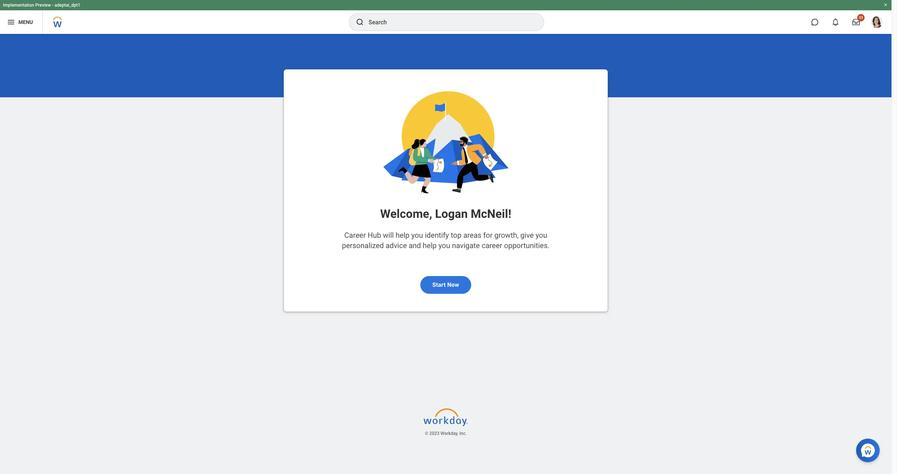 Task type: locate. For each thing, give the bounding box(es) containing it.
0 vertical spatial help
[[396, 231, 410, 240]]

2023
[[430, 431, 440, 436]]

for
[[484, 231, 493, 240]]

1 horizontal spatial help
[[423, 241, 437, 250]]

you right give
[[536, 231, 548, 240]]

welcome,
[[381, 207, 432, 221]]

workday,
[[441, 431, 459, 436]]

0 horizontal spatial you
[[412, 231, 423, 240]]

0 horizontal spatial help
[[396, 231, 410, 240]]

growth,
[[495, 231, 519, 240]]

mcneil!
[[471, 207, 512, 221]]

hub
[[368, 231, 381, 240]]

areas
[[464, 231, 482, 240]]

menu
[[18, 19, 33, 25]]

inbox large image
[[853, 18, 861, 26]]

will
[[383, 231, 394, 240]]

start now button
[[420, 276, 472, 294]]

33
[[860, 15, 864, 20]]

help up advice at the left
[[396, 231, 410, 240]]

search image
[[356, 18, 364, 27]]

career
[[345, 231, 366, 240]]

1 horizontal spatial you
[[439, 241, 451, 250]]

logo image
[[424, 405, 468, 430]]

you down identify
[[439, 241, 451, 250]]

33 button
[[849, 14, 865, 30]]

career
[[482, 241, 503, 250]]

you up and
[[412, 231, 423, 240]]

you
[[412, 231, 423, 240], [536, 231, 548, 240], [439, 241, 451, 250]]

help down identify
[[423, 241, 437, 250]]

© 2023 workday, inc.
[[425, 431, 467, 436]]

menu button
[[0, 10, 42, 34]]

-
[[52, 3, 54, 8]]

2 horizontal spatial you
[[536, 231, 548, 240]]

help
[[396, 231, 410, 240], [423, 241, 437, 250]]

inc.
[[460, 431, 467, 436]]

1 vertical spatial help
[[423, 241, 437, 250]]

implementation
[[3, 3, 34, 8]]

notifications large image
[[833, 18, 840, 26]]

Search Workday  search field
[[369, 14, 529, 30]]

opportunities.
[[504, 241, 550, 250]]



Task type: vqa. For each thing, say whether or not it's contained in the screenshot.
Profile Logan McNeil icon
yes



Task type: describe. For each thing, give the bounding box(es) containing it.
identify
[[425, 231, 449, 240]]

close environment banner image
[[884, 3, 889, 7]]

implementation preview -   adeptai_dpt1
[[3, 3, 80, 8]]

profile logan mcneil image
[[872, 16, 883, 30]]

give
[[521, 231, 534, 240]]

now
[[448, 281, 460, 288]]

menu banner
[[0, 0, 892, 34]]

justify image
[[7, 18, 15, 27]]

navigate
[[452, 241, 480, 250]]

advice
[[386, 241, 407, 250]]

preview
[[35, 3, 51, 8]]

top
[[451, 231, 462, 240]]

and
[[409, 241, 421, 250]]

©
[[425, 431, 429, 436]]

career hub will help you identify top areas for growth, give you personalized advice and help you navigate career opportunities.
[[342, 231, 550, 250]]

welcome, logan mcneil!
[[381, 207, 512, 221]]

start
[[433, 281, 446, 288]]

adeptai_dpt1
[[55, 3, 80, 8]]

personalized
[[342, 241, 384, 250]]

logan
[[435, 207, 468, 221]]

start now
[[433, 281, 460, 288]]



